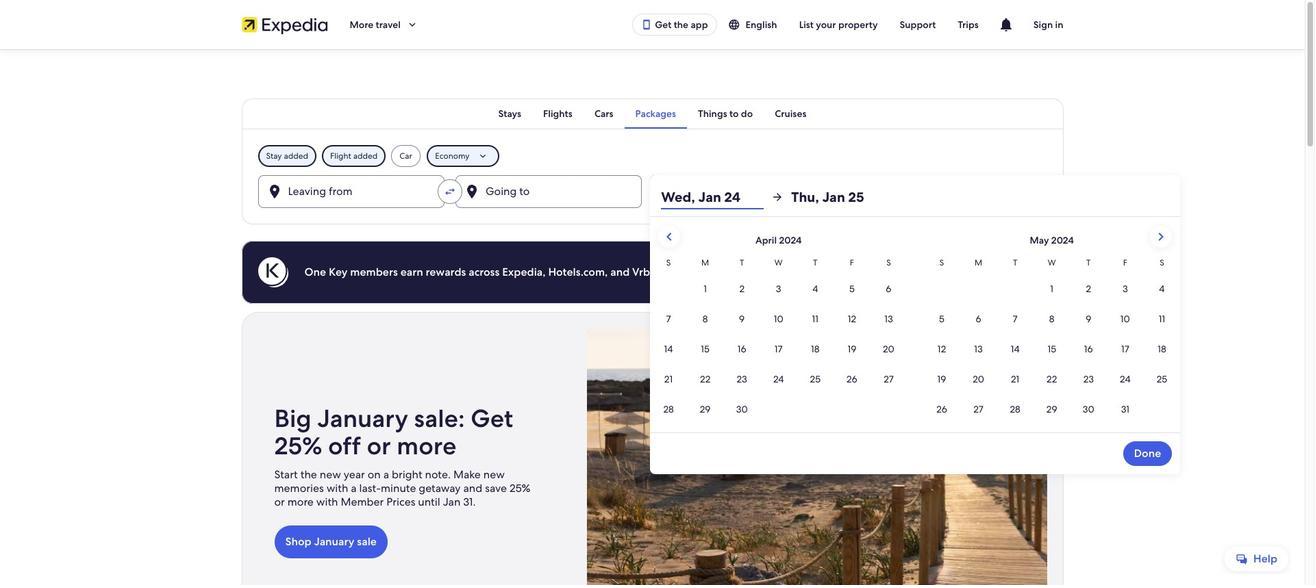 Task type: describe. For each thing, give the bounding box(es) containing it.
flights link
[[533, 99, 584, 129]]

3 s from the left
[[940, 258, 945, 269]]

note.
[[425, 468, 451, 482]]

save
[[485, 482, 507, 496]]

list your property link
[[789, 12, 889, 37]]

flights
[[543, 108, 573, 120]]

cruises link
[[764, 99, 818, 129]]

with left member
[[316, 495, 338, 510]]

get the app
[[655, 19, 708, 31]]

cars
[[595, 108, 614, 120]]

get the app link
[[633, 14, 717, 36]]

wed, jan 24
[[661, 188, 741, 206]]

to
[[730, 108, 739, 120]]

car
[[400, 151, 412, 162]]

do
[[741, 108, 753, 120]]

flight
[[330, 151, 351, 162]]

earn
[[401, 265, 423, 280]]

list
[[799, 19, 814, 31]]

off
[[328, 430, 361, 463]]

support
[[900, 19, 936, 31]]

2 t from the left
[[813, 258, 818, 269]]

year
[[344, 468, 365, 482]]

prices
[[387, 495, 416, 510]]

start
[[274, 468, 298, 482]]

cars link
[[584, 99, 625, 129]]

2 s from the left
[[887, 258, 891, 269]]

vrbo
[[633, 265, 657, 280]]

big january sale: get 25% off or more start the new year on a bright note. make new memories with a last-minute getaway and save 25% or more with member prices until jan 31.
[[274, 403, 531, 510]]

sale
[[357, 535, 377, 550]]

previous month image
[[661, 229, 678, 245]]

one
[[305, 265, 326, 280]]

more travel button
[[339, 12, 430, 37]]

key
[[329, 265, 348, 280]]

english button
[[717, 12, 789, 37]]

shop january sale link
[[274, 526, 388, 559]]

expedia,
[[502, 265, 546, 280]]

expedia logo image
[[242, 15, 328, 34]]

and inside big january sale: get 25% off or more start the new year on a bright note. make new memories with a last-minute getaway and save 25% or more with member prices until jan 31.
[[464, 482, 483, 496]]

economy
[[435, 151, 470, 162]]

1 horizontal spatial 24
[[725, 188, 741, 206]]

list your property
[[799, 19, 878, 31]]

tab list inside 'big january sale: get 25% off or more' main content
[[242, 99, 1064, 129]]

shop january sale
[[285, 535, 377, 550]]

0 horizontal spatial 25%
[[274, 430, 322, 463]]

sale:
[[414, 403, 465, 435]]

sign
[[1034, 19, 1053, 31]]

1 horizontal spatial the
[[674, 19, 689, 31]]

stays
[[499, 108, 522, 120]]

done
[[1135, 447, 1162, 461]]

w for may
[[1048, 258, 1056, 269]]

minute
[[381, 482, 416, 496]]

communication center icon image
[[998, 16, 1015, 33]]

stay
[[266, 151, 282, 162]]

download the app button image
[[642, 19, 653, 30]]

1 s from the left
[[667, 258, 671, 269]]

big january sale: get 25% off or more main content
[[0, 49, 1305, 586]]

trailing image
[[406, 19, 419, 31]]

in
[[1056, 19, 1064, 31]]

wed,
[[661, 188, 696, 206]]

stays link
[[488, 99, 533, 129]]

sign in button
[[1023, 12, 1075, 37]]

0 horizontal spatial or
[[274, 495, 285, 510]]

1 horizontal spatial 25%
[[510, 482, 531, 496]]

swap origin and destination values image
[[444, 186, 456, 198]]

1 new from the left
[[320, 468, 341, 482]]

m for may 2024
[[975, 258, 983, 269]]

31.
[[463, 495, 476, 510]]

member
[[341, 495, 384, 510]]

english
[[746, 19, 778, 31]]

added for stay added
[[284, 151, 308, 162]]

your
[[816, 19, 836, 31]]

thu,
[[792, 188, 820, 206]]

more travel
[[350, 19, 401, 31]]

getaway
[[419, 482, 461, 496]]



Task type: locate. For each thing, give the bounding box(es) containing it.
with left 'last-'
[[327, 482, 348, 496]]

m for april 2024
[[702, 258, 709, 269]]

2024 for april 2024
[[779, 234, 802, 247]]

t
[[740, 258, 745, 269], [813, 258, 818, 269], [1014, 258, 1018, 269], [1087, 258, 1091, 269]]

more down start
[[288, 495, 314, 510]]

1 horizontal spatial m
[[975, 258, 983, 269]]

-
[[716, 190, 721, 204]]

trips link
[[947, 12, 990, 37]]

1 horizontal spatial more
[[397, 430, 457, 463]]

with
[[327, 482, 348, 496], [316, 495, 338, 510]]

24 right "-"
[[725, 188, 741, 206]]

1 vertical spatial 25%
[[510, 482, 531, 496]]

25 right "thu,"
[[849, 188, 865, 206]]

packages link
[[625, 99, 687, 129]]

may 2024
[[1030, 234, 1074, 247]]

new
[[320, 468, 341, 482], [484, 468, 505, 482]]

0 vertical spatial january
[[317, 403, 408, 435]]

1 vertical spatial more
[[288, 495, 314, 510]]

january for big
[[317, 403, 408, 435]]

added for flight added
[[353, 151, 378, 162]]

get right sale:
[[471, 403, 513, 435]]

january inside shop january sale link
[[314, 535, 355, 550]]

25% up start
[[274, 430, 322, 463]]

0 vertical spatial and
[[611, 265, 630, 280]]

april
[[756, 234, 777, 247]]

0 horizontal spatial get
[[471, 403, 513, 435]]

property
[[839, 19, 878, 31]]

0 horizontal spatial more
[[288, 495, 314, 510]]

25% right save
[[510, 482, 531, 496]]

added right flight at top
[[353, 151, 378, 162]]

2 w from the left
[[1048, 258, 1056, 269]]

1 2024 from the left
[[779, 234, 802, 247]]

big
[[274, 403, 312, 435]]

1 horizontal spatial get
[[655, 19, 672, 31]]

0 vertical spatial or
[[367, 430, 391, 463]]

24
[[725, 188, 741, 206], [701, 190, 713, 204]]

f for april 2024
[[850, 258, 855, 269]]

w for april
[[775, 258, 783, 269]]

4 s from the left
[[1160, 258, 1165, 269]]

1 vertical spatial or
[[274, 495, 285, 510]]

w down the may 2024
[[1048, 258, 1056, 269]]

f for may 2024
[[1124, 258, 1128, 269]]

thu, jan 25 button
[[792, 185, 894, 210]]

jan 24 - jan 25 button
[[651, 175, 806, 208]]

25%
[[274, 430, 322, 463], [510, 482, 531, 496]]

january inside big january sale: get 25% off or more start the new year on a bright note. make new memories with a last-minute getaway and save 25% or more with member prices until jan 31.
[[317, 403, 408, 435]]

2024 right april
[[779, 234, 802, 247]]

1 added from the left
[[284, 151, 308, 162]]

2024
[[779, 234, 802, 247], [1052, 234, 1074, 247]]

sign in
[[1034, 19, 1064, 31]]

bright
[[392, 468, 423, 482]]

get right download the app button image
[[655, 19, 672, 31]]

added right stay
[[284, 151, 308, 162]]

2 f from the left
[[1124, 258, 1128, 269]]

0 horizontal spatial new
[[320, 468, 341, 482]]

0 horizontal spatial added
[[284, 151, 308, 162]]

1 t from the left
[[740, 258, 745, 269]]

packages
[[636, 108, 676, 120]]

economy button
[[427, 145, 500, 167]]

january left the "sale"
[[314, 535, 355, 550]]

the right start
[[301, 468, 317, 482]]

jan
[[699, 188, 722, 206], [823, 188, 846, 206], [681, 190, 698, 204], [723, 190, 741, 204], [443, 495, 461, 510]]

1 vertical spatial get
[[471, 403, 513, 435]]

0 horizontal spatial 24
[[701, 190, 713, 204]]

until
[[418, 495, 440, 510]]

1 horizontal spatial 25
[[849, 188, 865, 206]]

1 w from the left
[[775, 258, 783, 269]]

stay added
[[266, 151, 308, 162]]

0 horizontal spatial 2024
[[779, 234, 802, 247]]

0 vertical spatial get
[[655, 19, 672, 31]]

0 horizontal spatial f
[[850, 258, 855, 269]]

25
[[849, 188, 865, 206], [744, 190, 756, 204]]

0 horizontal spatial 25
[[744, 190, 756, 204]]

and left vrbo at left
[[611, 265, 630, 280]]

tab list containing stays
[[242, 99, 1064, 129]]

1 horizontal spatial and
[[611, 265, 630, 280]]

4 t from the left
[[1087, 258, 1091, 269]]

memories
[[274, 482, 324, 496]]

1 vertical spatial january
[[314, 535, 355, 550]]

small image
[[728, 19, 746, 31]]

new right "make"
[[484, 468, 505, 482]]

1 vertical spatial and
[[464, 482, 483, 496]]

0 horizontal spatial m
[[702, 258, 709, 269]]

january for shop
[[314, 535, 355, 550]]

0 vertical spatial more
[[397, 430, 457, 463]]

w
[[775, 258, 783, 269], [1048, 258, 1056, 269]]

jan 24 - jan 25
[[681, 190, 756, 204]]

things to do
[[698, 108, 753, 120]]

new left year
[[320, 468, 341, 482]]

flight added
[[330, 151, 378, 162]]

1 horizontal spatial a
[[384, 468, 389, 482]]

get inside big january sale: get 25% off or more start the new year on a bright note. make new memories with a last-minute getaway and save 25% or more with member prices until jan 31.
[[471, 403, 513, 435]]

next month image
[[1154, 229, 1170, 245]]

across
[[469, 265, 500, 280]]

tab list
[[242, 99, 1064, 129]]

the left app
[[674, 19, 689, 31]]

2 2024 from the left
[[1052, 234, 1074, 247]]

more
[[350, 19, 374, 31]]

may
[[1030, 234, 1050, 247]]

the
[[674, 19, 689, 31], [301, 468, 317, 482]]

1 horizontal spatial added
[[353, 151, 378, 162]]

one key members earn rewards across expedia, hotels.com, and vrbo
[[305, 265, 657, 280]]

m
[[702, 258, 709, 269], [975, 258, 983, 269]]

thu, jan 25
[[792, 188, 865, 206]]

the inside big january sale: get 25% off or more start the new year on a bright note. make new memories with a last-minute getaway and save 25% or more with member prices until jan 31.
[[301, 468, 317, 482]]

1 horizontal spatial new
[[484, 468, 505, 482]]

last-
[[359, 482, 381, 496]]

and left save
[[464, 482, 483, 496]]

2 m from the left
[[975, 258, 983, 269]]

0 horizontal spatial the
[[301, 468, 317, 482]]

2024 for may 2024
[[1052, 234, 1074, 247]]

shop
[[285, 535, 312, 550]]

app
[[691, 19, 708, 31]]

travel
[[376, 19, 401, 31]]

24 left "-"
[[701, 190, 713, 204]]

on
[[368, 468, 381, 482]]

april 2024
[[756, 234, 802, 247]]

or
[[367, 430, 391, 463], [274, 495, 285, 510]]

2 new from the left
[[484, 468, 505, 482]]

1 horizontal spatial w
[[1048, 258, 1056, 269]]

more up note.
[[397, 430, 457, 463]]

get inside the get the app link
[[655, 19, 672, 31]]

january
[[317, 403, 408, 435], [314, 535, 355, 550]]

wed, jan 24 button
[[661, 185, 764, 210]]

25 right "-"
[[744, 190, 756, 204]]

w down april 2024
[[775, 258, 783, 269]]

1 f from the left
[[850, 258, 855, 269]]

1 horizontal spatial f
[[1124, 258, 1128, 269]]

january up year
[[317, 403, 408, 435]]

0 vertical spatial 25%
[[274, 430, 322, 463]]

3 t from the left
[[1014, 258, 1018, 269]]

0 horizontal spatial w
[[775, 258, 783, 269]]

support link
[[889, 12, 947, 37]]

members
[[350, 265, 398, 280]]

1 horizontal spatial or
[[367, 430, 391, 463]]

added
[[284, 151, 308, 162], [353, 151, 378, 162]]

rewards
[[426, 265, 466, 280]]

things to do link
[[687, 99, 764, 129]]

0 vertical spatial the
[[674, 19, 689, 31]]

2 added from the left
[[353, 151, 378, 162]]

make
[[454, 468, 481, 482]]

1 vertical spatial the
[[301, 468, 317, 482]]

jan inside big january sale: get 25% off or more start the new year on a bright note. make new memories with a last-minute getaway and save 25% or more with member prices until jan 31.
[[443, 495, 461, 510]]

0 horizontal spatial and
[[464, 482, 483, 496]]

1 m from the left
[[702, 258, 709, 269]]

2024 right may
[[1052, 234, 1074, 247]]

hotels.com,
[[548, 265, 608, 280]]

or down start
[[274, 495, 285, 510]]

a right on
[[384, 468, 389, 482]]

or up on
[[367, 430, 391, 463]]

done button
[[1124, 442, 1173, 467]]

0 horizontal spatial a
[[351, 482, 357, 496]]

get
[[655, 19, 672, 31], [471, 403, 513, 435]]

trips
[[958, 19, 979, 31]]

1 horizontal spatial 2024
[[1052, 234, 1074, 247]]

a left 'last-'
[[351, 482, 357, 496]]

cruises
[[775, 108, 807, 120]]

things
[[698, 108, 728, 120]]



Task type: vqa. For each thing, say whether or not it's contained in the screenshot.
topmost at
no



